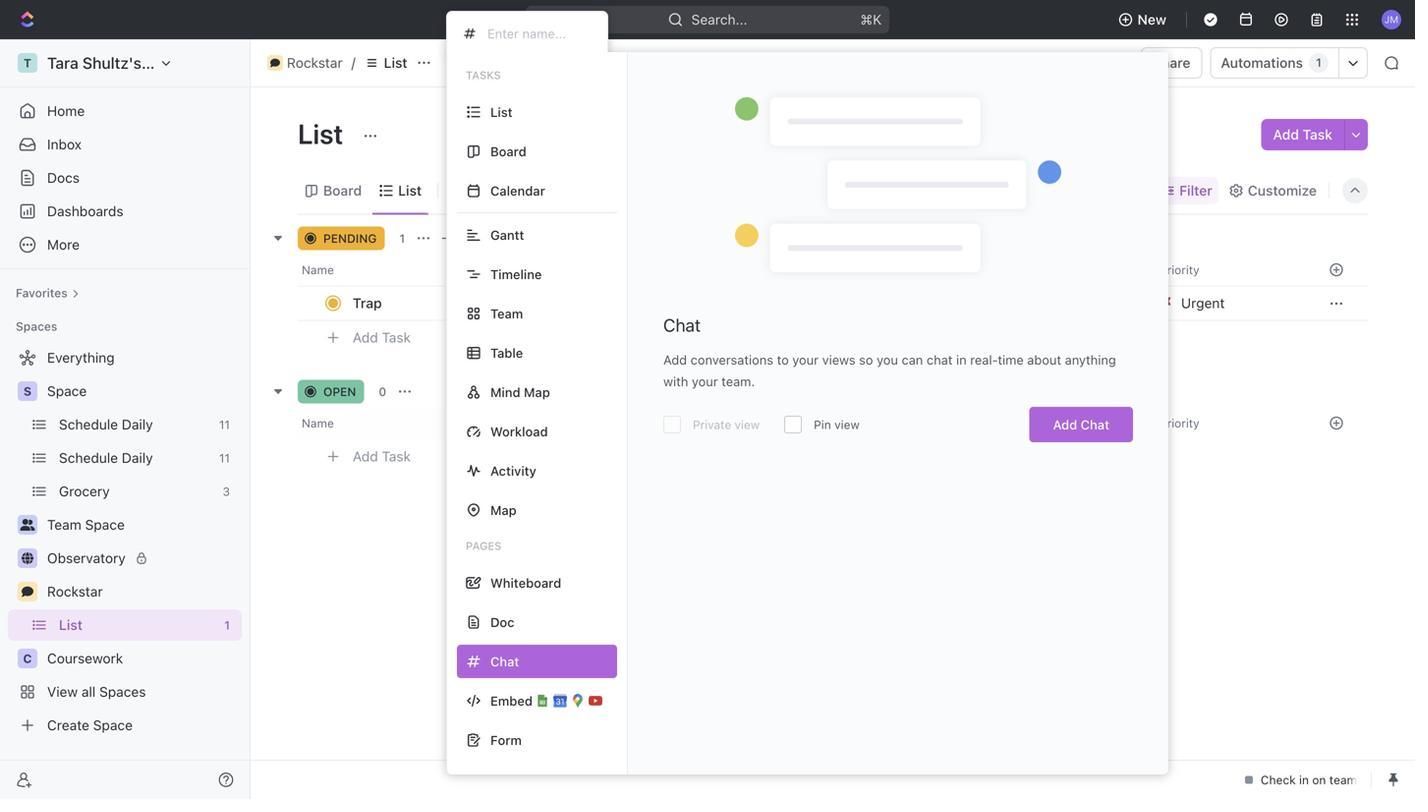 Task type: vqa. For each thing, say whether or not it's contained in the screenshot.
Gantt
yes



Task type: locate. For each thing, give the bounding box(es) containing it.
rockstar left '/'
[[287, 55, 343, 71]]

your right to
[[793, 352, 819, 367]]

board link
[[319, 177, 362, 204]]

0 horizontal spatial board
[[323, 182, 362, 199]]

space link
[[47, 375, 238, 407]]

rockstar link
[[262, 51, 348, 75], [47, 576, 238, 607]]

activity
[[490, 463, 537, 478]]

workload
[[490, 424, 548, 439]]

1 vertical spatial chat
[[1081, 417, 1110, 432]]

docs link
[[8, 162, 242, 194]]

map
[[524, 385, 550, 400], [490, 503, 517, 517]]

tree containing space
[[8, 342, 242, 741]]

view right pin
[[835, 418, 860, 431]]

add up with at the top left of the page
[[663, 352, 687, 367]]

new button
[[1110, 4, 1178, 35]]

2 view from the left
[[835, 418, 860, 431]]

1 horizontal spatial rockstar
[[287, 55, 343, 71]]

favorites
[[16, 286, 68, 300]]

view for pin view
[[835, 418, 860, 431]]

chat up with at the top left of the page
[[663, 315, 701, 336]]

time
[[998, 352, 1024, 367]]

0 horizontal spatial map
[[490, 503, 517, 517]]

add task up timeline
[[459, 231, 511, 245]]

0 vertical spatial board
[[490, 144, 527, 159]]

add up the customize
[[1273, 126, 1299, 143]]

inbox
[[47, 136, 82, 152]]

share button
[[1141, 47, 1202, 79]]

so
[[859, 352, 873, 367]]

1 vertical spatial map
[[490, 503, 517, 517]]

new
[[1138, 11, 1167, 28]]

table
[[490, 345, 523, 360]]

add task button
[[1262, 119, 1345, 150], [436, 227, 519, 250], [344, 326, 419, 349], [344, 445, 419, 468]]

list link
[[359, 51, 412, 75], [394, 177, 422, 204]]

list right '/'
[[384, 55, 407, 71]]

add down trap
[[353, 329, 378, 346]]

add down about on the top
[[1053, 417, 1077, 432]]

map down activity
[[490, 503, 517, 517]]

home link
[[8, 95, 242, 127]]

in
[[956, 352, 967, 367]]

you
[[877, 352, 898, 367]]

rockstar
[[287, 55, 343, 71], [47, 583, 103, 600]]

pin view
[[814, 418, 860, 431]]

0 horizontal spatial rockstar
[[47, 583, 103, 600]]

list
[[384, 55, 407, 71], [490, 105, 513, 119], [298, 117, 349, 150], [398, 182, 422, 199]]

inbox link
[[8, 129, 242, 160]]

0 horizontal spatial view
[[735, 418, 760, 431]]

trap
[[353, 295, 382, 311]]

view
[[735, 418, 760, 431], [835, 418, 860, 431]]

task
[[1303, 126, 1333, 143], [485, 231, 511, 245], [382, 329, 411, 346], [382, 448, 411, 465]]

board up pending
[[323, 182, 362, 199]]

1
[[1316, 56, 1322, 69], [399, 231, 405, 245]]

sidebar navigation
[[0, 39, 251, 799]]

board up calendar
[[490, 144, 527, 159]]

your
[[793, 352, 819, 367], [692, 374, 718, 389]]

spaces
[[16, 319, 57, 333]]

anything
[[1065, 352, 1116, 367]]

customize button
[[1223, 177, 1323, 204]]

list link right '/'
[[359, 51, 412, 75]]

1 vertical spatial rockstar
[[47, 583, 103, 600]]

chat down the anything
[[1081, 417, 1110, 432]]

⌘k
[[860, 11, 882, 28]]

add
[[1273, 126, 1299, 143], [459, 231, 482, 245], [353, 329, 378, 346], [663, 352, 687, 367], [1053, 417, 1077, 432], [353, 448, 378, 465]]

favorites button
[[8, 281, 87, 305]]

1 horizontal spatial board
[[490, 144, 527, 159]]

list link right 'board' link
[[394, 177, 422, 204]]

pin
[[814, 418, 831, 431]]

rockstar right comment icon at left bottom
[[47, 583, 103, 600]]

1 view from the left
[[735, 418, 760, 431]]

1 right pending
[[399, 231, 405, 245]]

can
[[902, 352, 923, 367]]

1 horizontal spatial view
[[835, 418, 860, 431]]

1 vertical spatial board
[[323, 182, 362, 199]]

0 horizontal spatial chat
[[663, 315, 701, 336]]

board
[[490, 144, 527, 159], [323, 182, 362, 199]]

0 vertical spatial map
[[524, 385, 550, 400]]

0 horizontal spatial 1
[[399, 231, 405, 245]]

open
[[323, 385, 356, 399]]

1 right automations
[[1316, 56, 1322, 69]]

1 horizontal spatial chat
[[1081, 417, 1110, 432]]

1 horizontal spatial 1
[[1316, 56, 1322, 69]]

1 vertical spatial rockstar link
[[47, 576, 238, 607]]

0 horizontal spatial your
[[692, 374, 718, 389]]

map right mind at the left of the page
[[524, 385, 550, 400]]

1 horizontal spatial your
[[793, 352, 819, 367]]

0 horizontal spatial rockstar link
[[47, 576, 238, 607]]

gantt
[[490, 228, 524, 242]]

view right private
[[735, 418, 760, 431]]

task down 0
[[382, 448, 411, 465]]

1 horizontal spatial rockstar link
[[262, 51, 348, 75]]

share
[[1153, 55, 1191, 71]]

conversations
[[691, 352, 774, 367]]

add task
[[1273, 126, 1333, 143], [459, 231, 511, 245], [353, 329, 411, 346], [353, 448, 411, 465]]

add task down 0
[[353, 448, 411, 465]]

pending
[[323, 231, 377, 245]]

1 horizontal spatial map
[[524, 385, 550, 400]]

team.
[[722, 374, 755, 389]]

mind map
[[490, 385, 550, 400]]

comment image
[[270, 58, 280, 68]]

chat
[[663, 315, 701, 336], [1081, 417, 1110, 432]]

your right with at the top left of the page
[[692, 374, 718, 389]]

view for private view
[[735, 418, 760, 431]]

0 vertical spatial rockstar
[[287, 55, 343, 71]]

tree
[[8, 342, 242, 741]]



Task type: describe. For each thing, give the bounding box(es) containing it.
0 vertical spatial chat
[[663, 315, 701, 336]]

team
[[490, 306, 523, 321]]

real-
[[970, 352, 998, 367]]

list up 'board' link
[[298, 117, 349, 150]]

1 vertical spatial list link
[[394, 177, 422, 204]]

0 vertical spatial rockstar link
[[262, 51, 348, 75]]

embed
[[490, 693, 533, 708]]

automations
[[1221, 55, 1303, 71]]

dashboards link
[[8, 196, 242, 227]]

form
[[490, 733, 522, 747]]

add conversations to your views so you can chat in real-time about anything with your team.
[[663, 352, 1116, 389]]

1 vertical spatial your
[[692, 374, 718, 389]]

chat
[[927, 352, 953, 367]]

0 vertical spatial list link
[[359, 51, 412, 75]]

private
[[693, 418, 731, 431]]

home
[[47, 103, 85, 119]]

add chat
[[1053, 417, 1110, 432]]

add task button up the customize
[[1262, 119, 1345, 150]]

task down trap
[[382, 329, 411, 346]]

view button
[[446, 168, 510, 214]]

0 vertical spatial 1
[[1316, 56, 1322, 69]]

add task down trap
[[353, 329, 411, 346]]

pages
[[466, 540, 502, 552]]

private view
[[693, 418, 760, 431]]

dashboards
[[47, 203, 123, 219]]

add task button down 0
[[344, 445, 419, 468]]

Enter name... field
[[486, 25, 592, 42]]

customize
[[1248, 182, 1317, 199]]

0
[[379, 385, 386, 399]]

mind
[[490, 385, 521, 400]]

add task button down trap
[[344, 326, 419, 349]]

1 vertical spatial 1
[[399, 231, 405, 245]]

space
[[47, 383, 87, 399]]

add down open
[[353, 448, 378, 465]]

comment image
[[22, 586, 33, 598]]

list left view dropdown button
[[398, 182, 422, 199]]

view
[[472, 182, 503, 199]]

calendar
[[490, 183, 545, 198]]

whiteboard
[[490, 575, 561, 590]]

add inside add conversations to your views so you can chat in real-time about anything with your team.
[[663, 352, 687, 367]]

s
[[24, 384, 32, 398]]

docs
[[47, 170, 80, 186]]

0 vertical spatial your
[[793, 352, 819, 367]]

rockstar inside sidebar navigation
[[47, 583, 103, 600]]

about
[[1027, 352, 1062, 367]]

add task button down view dropdown button
[[436, 227, 519, 250]]

with
[[663, 374, 688, 389]]

trap link
[[348, 289, 830, 317]]

doc
[[490, 615, 515, 630]]

views
[[822, 352, 856, 367]]

add task up the customize
[[1273, 126, 1333, 143]]

task up timeline
[[485, 231, 511, 245]]

tasks
[[466, 69, 501, 82]]

view button
[[446, 177, 510, 204]]

search...
[[691, 11, 747, 28]]

timeline
[[490, 267, 542, 282]]

add left gantt
[[459, 231, 482, 245]]

to
[[777, 352, 789, 367]]

task up the customize
[[1303, 126, 1333, 143]]

tree inside sidebar navigation
[[8, 342, 242, 741]]

space, , element
[[18, 381, 37, 401]]

/
[[351, 55, 355, 71]]

list down tasks
[[490, 105, 513, 119]]



